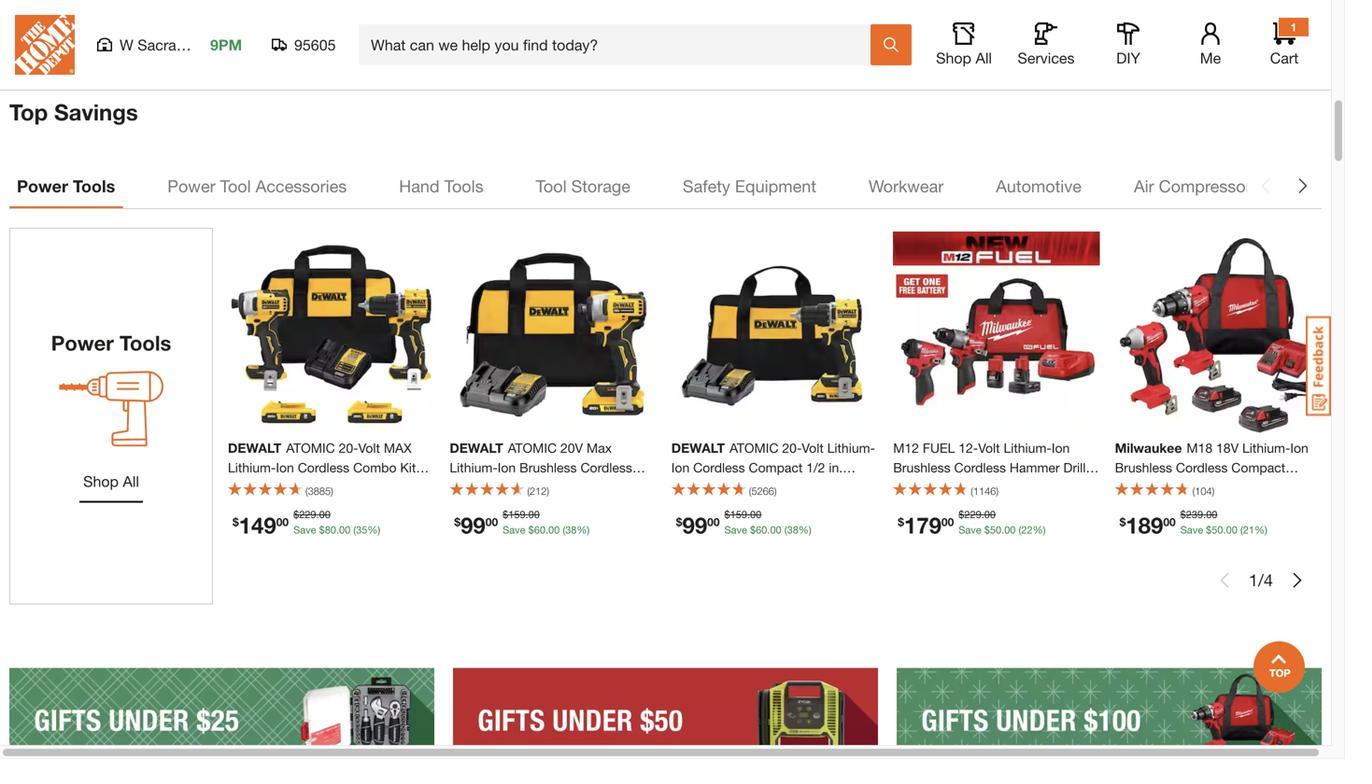 Task type: locate. For each thing, give the bounding box(es) containing it.
1 horizontal spatial $438
[[843, 9, 872, 24]]

bag inside m18 18v lithium-ion brushless cordless compact drill/impact combo kit (2-tool) w/(2) 2.0 ah batteries, charger & bag
[[1115, 519, 1138, 534]]

%) for ( 1146 )
[[1033, 524, 1046, 536]]

1 $398 from the left
[[44, 9, 73, 24]]

1 vertical spatial (2-
[[1002, 499, 1017, 515]]

select
[[27, 38, 62, 53], [293, 38, 328, 53], [560, 38, 595, 53], [826, 38, 861, 53], [1092, 38, 1127, 53]]

volt inside m12 fuel 12-volt lithium-ion brushless cordless hammer drill and impact driver combo kit w/2 batteries and bag (2-tool)
[[978, 441, 1000, 456]]

drill/driver
[[671, 480, 732, 495]]

ryobi
[[332, 38, 364, 53]]

2 up to $438 value from the left
[[808, 9, 906, 24]]

239
[[1186, 509, 1203, 521]]

0 horizontal spatial ion
[[671, 460, 690, 476]]

combo inside m18 18v lithium-ion brushless cordless compact drill/impact combo kit (2-tool) w/(2) 2.0 ah batteries, charger & bag
[[1186, 480, 1229, 495]]

2.0ah
[[783, 480, 817, 495]]

1 value from the left
[[77, 9, 107, 24]]

1 horizontal spatial milwaukee
[[1115, 441, 1182, 456]]

1 charger from the left
[[671, 499, 718, 515]]

brushless
[[893, 460, 951, 476], [1115, 460, 1172, 476]]

up for on select milwaukee m18™ tools
[[9, 9, 26, 24]]

brushless inside m18 18v lithium-ion brushless cordless compact drill/impact combo kit (2-tool) w/(2) 2.0 ah batteries, charger & bag
[[1115, 460, 1172, 476]]

shop inside button
[[936, 49, 972, 67]]

3 to from the left
[[562, 9, 573, 24]]

2 combo from the left
[[1186, 480, 1229, 495]]

60 down ( 5266 )
[[756, 524, 767, 536]]

on left 95605
[[276, 38, 290, 53]]

2 compact from the left
[[1231, 460, 1286, 476]]

4 to from the left
[[828, 9, 839, 24]]

& up next slide image at the bottom right of the page
[[1298, 499, 1306, 515]]

1 up to $398 value link from the left
[[9, 7, 257, 26]]

kit up batteries,
[[1233, 480, 1248, 495]]

0 horizontal spatial bag
[[747, 499, 771, 515]]

to for on select milwaukee m18™ tools
[[29, 9, 41, 24]]

4 up from the left
[[808, 9, 825, 24]]

2 38 from the left
[[787, 524, 799, 536]]

and up batteries
[[893, 480, 915, 495]]

60 for 5266
[[756, 524, 767, 536]]

safety
[[683, 176, 730, 196]]

1 horizontal spatial 229
[[964, 509, 982, 521]]

up to $398 value up on select ridgid tools
[[1074, 9, 1172, 24]]

4
[[1264, 570, 1273, 590]]

1 159 from the left
[[508, 509, 526, 521]]

1 horizontal spatial compact
[[1231, 460, 1286, 476]]

ion inside atomic 20-volt lithium- ion cordless compact 1/2 in. drill/driver kit with 2.0ah battery, charger and bag
[[671, 460, 690, 476]]

)
[[331, 485, 333, 498], [547, 485, 549, 498], [774, 485, 777, 498], [996, 485, 999, 498], [1212, 485, 1215, 498]]

1 horizontal spatial combo
[[1186, 480, 1229, 495]]

1 dewalt from the left
[[228, 441, 281, 456]]

) for ( 1146 )
[[996, 485, 999, 498]]

bag
[[747, 499, 771, 515], [975, 499, 998, 515], [1115, 519, 1138, 534]]

0 horizontal spatial dewalt link
[[228, 439, 435, 515]]

1 horizontal spatial dewalt
[[450, 441, 503, 456]]

cordless up drill/driver
[[693, 460, 745, 476]]

on left makita
[[808, 38, 822, 53]]

0 horizontal spatial 38
[[565, 524, 577, 536]]

2 229 from the left
[[964, 509, 982, 521]]

power inside button
[[17, 176, 68, 196]]

2 on from the left
[[276, 38, 290, 53]]

tool storage
[[536, 176, 630, 196]]

1 horizontal spatial cordless
[[954, 460, 1006, 476]]

1 horizontal spatial up to $438 value link
[[808, 7, 1056, 26]]

compact inside atomic 20-volt lithium- ion cordless compact 1/2 in. drill/driver kit with 2.0ah battery, charger and bag
[[749, 460, 803, 476]]

0 horizontal spatial tool
[[220, 176, 251, 196]]

1 horizontal spatial shop
[[936, 49, 972, 67]]

kit left w/2
[[1048, 480, 1064, 495]]

1 lithium- from the left
[[827, 441, 875, 456]]

3 lithium- from the left
[[1242, 441, 1290, 456]]

50 down batteries,
[[1212, 524, 1223, 536]]

1 horizontal spatial 38
[[787, 524, 799, 536]]

4 select from the left
[[826, 38, 861, 53]]

179
[[904, 512, 942, 539]]

dewalt link for 99
[[450, 439, 657, 534]]

cordless for 189
[[1176, 460, 1228, 476]]

lithium- up hammer
[[1004, 441, 1052, 456]]

select left dewalt
[[560, 38, 595, 53]]

and down drill/driver
[[722, 499, 744, 515]]

2 select from the left
[[293, 38, 328, 53]]

1 horizontal spatial volt
[[978, 441, 1000, 456]]

%)
[[367, 524, 380, 536], [577, 524, 590, 536], [799, 524, 811, 536], [1033, 524, 1046, 536], [1255, 524, 1267, 536]]

21
[[1243, 524, 1255, 536]]

lithium-
[[827, 441, 875, 456], [1004, 441, 1052, 456], [1242, 441, 1290, 456]]

volt up 1/2
[[802, 441, 824, 456]]

up to $438 value up makita
[[808, 9, 906, 24]]

up up 'on select milwaukee m18™ tools'
[[9, 9, 26, 24]]

up to $398 value link up the me
[[1074, 7, 1322, 26]]

2 save from the left
[[503, 524, 526, 536]]

tool)
[[1268, 480, 1295, 495], [1017, 499, 1045, 515]]

0 horizontal spatial $ 99 00 $ 159 . 00 save $ 60 . 00 ( 38 %)
[[454, 509, 590, 539]]

%) for ( 212 )
[[577, 524, 590, 536]]

5 up from the left
[[1074, 9, 1091, 24]]

cordless up driver in the bottom of the page
[[954, 460, 1006, 476]]

0 horizontal spatial $438
[[577, 9, 606, 24]]

1 60 from the left
[[534, 524, 546, 536]]

%) inside $ 189 00 $ 239 . 00 save $ 50 . 00 ( 21 %)
[[1255, 524, 1267, 536]]

up for on select ridgid tools
[[1074, 9, 1091, 24]]

$438 for dewalt
[[577, 9, 606, 24]]

lithium- inside atomic 20-volt lithium- ion cordless compact 1/2 in. drill/driver kit with 2.0ah battery, charger and bag
[[827, 441, 875, 456]]

0 horizontal spatial kit
[[736, 480, 752, 495]]

1 horizontal spatial charger
[[1247, 499, 1294, 515]]

tool) right 104
[[1268, 480, 1295, 495]]

%) inside $ 179 00 $ 229 . 00 save $ 50 . 00 ( 22 %)
[[1033, 524, 1046, 536]]

to up on select ridgid tools
[[1094, 9, 1106, 24]]

60 for 212
[[534, 524, 546, 536]]

save for ( 5266 )
[[724, 524, 747, 536]]

sacramento
[[138, 36, 219, 54]]

to for on select ridgid tools
[[1094, 9, 1106, 24]]

on for on select milwaukee m18™ tools
[[9, 38, 24, 53]]

5 on from the left
[[1074, 38, 1089, 53]]

229 down ( 3885 )
[[299, 509, 316, 521]]

0 horizontal spatial lithium-
[[827, 441, 875, 456]]

$398 up 'on select milwaukee m18™ tools'
[[44, 9, 73, 24]]

shop all inside button
[[936, 49, 992, 67]]

save inside $ 189 00 $ 239 . 00 save $ 50 . 00 ( 21 %)
[[1180, 524, 1203, 536]]

2 kit from the left
[[1048, 480, 1064, 495]]

value
[[77, 9, 107, 24], [343, 9, 373, 24], [609, 9, 639, 24], [876, 9, 906, 24], [1142, 9, 1172, 24]]

3 on from the left
[[542, 38, 556, 53]]

up to $438 value up dewalt
[[542, 9, 639, 24]]

value up 'on select milwaukee m18™ tools'
[[77, 9, 107, 24]]

2 horizontal spatial bag
[[1115, 519, 1138, 534]]

value up on select ryobi one+™ tools on the top left
[[343, 9, 373, 24]]

ion inside m18 18v lithium-ion brushless cordless compact drill/impact combo kit (2-tool) w/(2) 2.0 ah batteries, charger & bag
[[1290, 441, 1309, 456]]

( inside $ 189 00 $ 239 . 00 save $ 50 . 00 ( 21 %)
[[1240, 524, 1243, 536]]

4 on from the left
[[808, 38, 822, 53]]

m12 fuel 12-volt lithium-ion brushless cordless hammer drill and impact driver combo kit w/2 batteries and bag (2-tool) image
[[893, 232, 1100, 439]]

/
[[1258, 570, 1264, 590]]

1 horizontal spatial up to $438 value
[[808, 9, 906, 24]]

up left diy button
[[1074, 9, 1091, 24]]

$ 99 00 $ 159 . 00 save $ 60 . 00 ( 38 %) down 212
[[454, 509, 590, 539]]

up to $438 value
[[542, 9, 639, 24], [808, 9, 906, 24]]

volt up driver in the bottom of the page
[[978, 441, 1000, 456]]

4 ) from the left
[[996, 485, 999, 498]]

1 horizontal spatial 1
[[1291, 21, 1297, 34]]

0 vertical spatial tool)
[[1268, 480, 1295, 495]]

to inside "link"
[[296, 9, 307, 24]]

up inside "link"
[[276, 9, 292, 24]]

next slide image
[[1290, 573, 1305, 588]]

3 ) from the left
[[774, 485, 777, 498]]

2 dewalt from the left
[[450, 441, 503, 456]]

20-
[[782, 441, 802, 456]]

compact up with at right bottom
[[749, 460, 803, 476]]

1 select from the left
[[27, 38, 62, 53]]

to up on select makita lxt tools
[[828, 9, 839, 24]]

.
[[316, 509, 319, 521], [526, 509, 528, 521], [747, 509, 750, 521], [982, 509, 984, 521], [1203, 509, 1206, 521], [336, 524, 339, 536], [546, 524, 548, 536], [767, 524, 770, 536], [1002, 524, 1004, 536], [1223, 524, 1226, 536]]

0 horizontal spatial charger
[[671, 499, 718, 515]]

1 38 from the left
[[565, 524, 577, 536]]

feedback link image
[[1306, 316, 1331, 417]]

bag down 1146
[[975, 499, 998, 515]]

brushless up drill/impact
[[1115, 460, 1172, 476]]

) for ( 5266 )
[[774, 485, 777, 498]]

power for power tool accessories button
[[167, 176, 215, 196]]

50
[[990, 524, 1002, 536], [1212, 524, 1223, 536]]

2 up from the left
[[276, 9, 292, 24]]

2 charger from the left
[[1247, 499, 1294, 515]]

this is the first slide image
[[1217, 573, 1232, 588]]

dewalt
[[598, 38, 638, 53]]

$438 up makita
[[843, 9, 872, 24]]

up up on select makita lxt tools
[[808, 9, 825, 24]]

1 horizontal spatial dewalt link
[[450, 439, 657, 534]]

to for on select dewalt max tools
[[562, 9, 573, 24]]

1 to from the left
[[29, 9, 41, 24]]

to left $298
[[296, 9, 307, 24]]

2 value from the left
[[343, 9, 373, 24]]

and
[[893, 480, 915, 495], [722, 499, 744, 515], [949, 499, 971, 515]]

and down driver in the bottom of the page
[[949, 499, 971, 515]]

189
[[1126, 512, 1163, 539]]

2 volt from the left
[[978, 441, 1000, 456]]

1 vertical spatial 1
[[1249, 570, 1258, 590]]

m18 18v lithium-ion brushless cordless compact drill/impact combo kit (2-tool) w/(2) 2.0 ah batteries, charger & bag image
[[1115, 232, 1322, 439]]

batteries,
[[1188, 499, 1244, 515]]

2 $438 from the left
[[843, 9, 872, 24]]

gifts under $50 image
[[453, 668, 878, 759]]

shop all link
[[79, 462, 143, 503]]

1 horizontal spatial bag
[[975, 499, 998, 515]]

1 cordless from the left
[[693, 460, 745, 476]]

select down up to $298 value at the top left of page
[[293, 38, 328, 53]]

1 up to $398 value from the left
[[9, 9, 107, 24]]

2 horizontal spatial dewalt
[[671, 441, 725, 456]]

1 compact from the left
[[749, 460, 803, 476]]

up to $298 value
[[276, 9, 373, 24]]

1 horizontal spatial 50
[[1212, 524, 1223, 536]]

bag down 'w/(2)' at bottom right
[[1115, 519, 1138, 534]]

up to $398 value up 'on select milwaukee m18™ tools'
[[9, 9, 107, 24]]

lithium- inside m18 18v lithium-ion brushless cordless compact drill/impact combo kit (2-tool) w/(2) 2.0 ah batteries, charger & bag
[[1242, 441, 1290, 456]]

5 %) from the left
[[1255, 524, 1267, 536]]

2 lithium- from the left
[[1004, 441, 1052, 456]]

value for ryobi
[[343, 9, 373, 24]]

tools
[[171, 38, 200, 53], [416, 38, 445, 53], [670, 38, 699, 53], [931, 38, 960, 53], [1170, 38, 1199, 53], [73, 176, 115, 196], [444, 176, 484, 196], [120, 331, 171, 355]]

2 ) from the left
[[547, 485, 549, 498]]

0 horizontal spatial up to $438 value
[[542, 9, 639, 24]]

bag inside m12 fuel 12-volt lithium-ion brushless cordless hammer drill and impact driver combo kit w/2 batteries and bag (2-tool)
[[975, 499, 998, 515]]

cordless inside atomic 20-volt lithium- ion cordless compact 1/2 in. drill/driver kit with 2.0ah battery, charger and bag
[[693, 460, 745, 476]]

$
[[293, 509, 299, 521], [503, 509, 508, 521], [724, 509, 730, 521], [959, 509, 964, 521], [1180, 509, 1186, 521], [233, 516, 239, 529], [454, 516, 461, 529], [676, 516, 682, 529], [898, 516, 904, 529], [1120, 516, 1126, 529], [319, 524, 325, 536], [528, 524, 534, 536], [750, 524, 756, 536], [984, 524, 990, 536], [1206, 524, 1212, 536]]

select for dewalt
[[560, 38, 595, 53]]

gifts under $25 image
[[9, 668, 434, 759]]

5 ) from the left
[[1212, 485, 1215, 498]]

up up 95605 button
[[276, 9, 292, 24]]

0 horizontal spatial 99
[[461, 512, 486, 539]]

dewalt
[[228, 441, 281, 456], [450, 441, 503, 456], [671, 441, 725, 456]]

tool) up 22
[[1017, 499, 1045, 515]]

1 %) from the left
[[367, 524, 380, 536]]

save inside $ 149 00 $ 229 . 00 save $ 80 . 00 ( 35 %)
[[293, 524, 316, 536]]

50 left 22
[[990, 524, 1002, 536]]

5 save from the left
[[1180, 524, 1203, 536]]

on select makita lxt tools
[[808, 38, 960, 53]]

$438 up dewalt
[[577, 9, 606, 24]]

to up what can we help you find today? search box
[[562, 9, 573, 24]]

4 save from the left
[[959, 524, 982, 536]]

1 horizontal spatial kit
[[1048, 480, 1064, 495]]

1 $438 from the left
[[577, 9, 606, 24]]

lithium- up in.
[[827, 441, 875, 456]]

3 %) from the left
[[799, 524, 811, 536]]

1 ) from the left
[[331, 485, 333, 498]]

0 vertical spatial shop
[[936, 49, 972, 67]]

1 horizontal spatial shop all
[[936, 49, 992, 67]]

3 select from the left
[[560, 38, 595, 53]]

lxt
[[905, 38, 927, 53]]

3 up from the left
[[542, 9, 558, 24]]

on for on select ridgid tools
[[1074, 38, 1089, 53]]

to for on select makita lxt tools
[[828, 9, 839, 24]]

1 horizontal spatial &
[[1298, 499, 1306, 515]]

$398 up on select ridgid tools
[[1109, 9, 1138, 24]]

1 horizontal spatial up to $398 value link
[[1074, 7, 1322, 26]]

1 brushless from the left
[[893, 460, 951, 476]]

1 horizontal spatial ion
[[1052, 441, 1070, 456]]

on select milwaukee m18™ tools
[[9, 38, 200, 53]]

select up top
[[27, 38, 62, 53]]

99 for ( 5266 )
[[682, 512, 707, 539]]

ion
[[1052, 441, 1070, 456], [1290, 441, 1309, 456], [671, 460, 690, 476]]

up to $398 value link up w
[[9, 7, 257, 26]]

229 inside $ 149 00 $ 229 . 00 save $ 80 . 00 ( 35 %)
[[299, 509, 316, 521]]

0 vertical spatial milwaukee
[[66, 38, 125, 53]]

1 229 from the left
[[299, 509, 316, 521]]

1 on from the left
[[9, 38, 24, 53]]

2 $398 from the left
[[1109, 9, 1138, 24]]

0 horizontal spatial combo
[[1001, 480, 1044, 495]]

( 212 )
[[527, 485, 549, 498]]

0 horizontal spatial 50
[[990, 524, 1002, 536]]

kit
[[736, 480, 752, 495], [1048, 480, 1064, 495], [1233, 480, 1248, 495]]

1 save from the left
[[293, 524, 316, 536]]

1 combo from the left
[[1001, 480, 1044, 495]]

1 volt from the left
[[802, 441, 824, 456]]

value for milwaukee
[[77, 9, 107, 24]]

1 horizontal spatial 99
[[682, 512, 707, 539]]

tool left storage
[[536, 176, 567, 196]]

$ 99 00 $ 159 . 00 save $ 60 . 00 ( 38 %) for ( 212 )
[[454, 509, 590, 539]]

up to $438 value link
[[542, 7, 789, 26], [808, 7, 1056, 26]]

dewalt link
[[228, 439, 435, 515], [450, 439, 657, 534]]

0 horizontal spatial 60
[[534, 524, 546, 536]]

0 horizontal spatial tool)
[[1017, 499, 1045, 515]]

bag down ( 5266 )
[[747, 499, 771, 515]]

0 vertical spatial 1
[[1291, 21, 1297, 34]]

2 tool from the left
[[536, 176, 567, 196]]

1 horizontal spatial tool
[[536, 176, 567, 196]]

value up ridgid
[[1142, 9, 1172, 24]]

( 3885 )
[[305, 485, 333, 498]]

brushless down m12
[[893, 460, 951, 476]]

all inside button
[[976, 49, 992, 67]]

compact for 99
[[749, 460, 803, 476]]

0 horizontal spatial milwaukee
[[66, 38, 125, 53]]

savings
[[54, 99, 138, 125]]

$ 189 00 $ 239 . 00 save $ 50 . 00 ( 21 %)
[[1120, 509, 1267, 539]]

safety equipment
[[683, 176, 816, 196]]

cordless inside m18 18v lithium-ion brushless cordless compact drill/impact combo kit (2-tool) w/(2) 2.0 ah batteries, charger & bag
[[1176, 460, 1228, 476]]

milwaukee up drill/impact
[[1115, 441, 1182, 456]]

value up what can we help you find today? search box
[[609, 9, 639, 24]]

1 vertical spatial tool)
[[1017, 499, 1045, 515]]

2 brushless from the left
[[1115, 460, 1172, 476]]

2 up to $398 value from the left
[[1074, 9, 1172, 24]]

$438 for makita
[[843, 9, 872, 24]]

charger up 21
[[1247, 499, 1294, 515]]

2 horizontal spatial lithium-
[[1242, 441, 1290, 456]]

up to $398 value link
[[9, 7, 257, 26], [1074, 7, 1322, 26]]

1 99 from the left
[[461, 512, 486, 539]]

50 inside $ 189 00 $ 239 . 00 save $ 50 . 00 ( 21 %)
[[1212, 524, 1223, 536]]

2 horizontal spatial kit
[[1233, 480, 1248, 495]]

& inside m18 18v lithium-ion brushless cordless compact drill/impact combo kit (2-tool) w/(2) 2.0 ah batteries, charger & bag
[[1298, 499, 1306, 515]]

1 up from the left
[[9, 9, 26, 24]]

3 cordless from the left
[[1176, 460, 1228, 476]]

0 horizontal spatial and
[[722, 499, 744, 515]]

up up what can we help you find today? search box
[[542, 9, 558, 24]]

5 to from the left
[[1094, 9, 1106, 24]]

0 vertical spatial power tools
[[17, 176, 115, 196]]

0 horizontal spatial up to $438 value link
[[542, 7, 789, 26]]

2 horizontal spatial and
[[949, 499, 971, 515]]

5 select from the left
[[1092, 38, 1127, 53]]

lithium- inside m12 fuel 12-volt lithium-ion brushless cordless hammer drill and impact driver combo kit w/2 batteries and bag (2-tool)
[[1004, 441, 1052, 456]]

1 horizontal spatial $398
[[1109, 9, 1138, 24]]

229 inside $ 179 00 $ 229 . 00 save $ 50 . 00 ( 22 %)
[[964, 509, 982, 521]]

combo down hammer
[[1001, 480, 1044, 495]]

1 up to $438 value link from the left
[[542, 7, 789, 26]]

dewalt for 99
[[450, 441, 503, 456]]

1 vertical spatial shop
[[83, 472, 119, 490]]

1 left 4
[[1249, 570, 1258, 590]]

charger inside m18 18v lithium-ion brushless cordless compact drill/impact combo kit (2-tool) w/(2) 2.0 ah batteries, charger & bag
[[1247, 499, 1294, 515]]

shop
[[936, 49, 972, 67], [83, 472, 119, 490]]

safety equipment button
[[675, 164, 824, 209]]

4 %) from the left
[[1033, 524, 1046, 536]]

select left ridgid
[[1092, 38, 1127, 53]]

power
[[17, 176, 68, 196], [167, 176, 215, 196], [51, 331, 114, 355]]

1 $ 99 00 $ 159 . 00 save $ 60 . 00 ( 38 %) from the left
[[454, 509, 590, 539]]

save inside $ 179 00 $ 229 . 00 save $ 50 . 00 ( 22 %)
[[959, 524, 982, 536]]

brushless inside m12 fuel 12-volt lithium-ion brushless cordless hammer drill and impact driver combo kit w/2 batteries and bag (2-tool)
[[893, 460, 951, 476]]

diy
[[1116, 49, 1140, 67]]

%) inside $ 149 00 $ 229 . 00 save $ 80 . 00 ( 35 %)
[[367, 524, 380, 536]]

compact down 18v
[[1231, 460, 1286, 476]]

60 down 212
[[534, 524, 546, 536]]

value up on select makita lxt tools
[[876, 9, 906, 24]]

2 horizontal spatial cordless
[[1176, 460, 1228, 476]]

select left makita
[[826, 38, 861, 53]]

2 horizontal spatial ion
[[1290, 441, 1309, 456]]

shop all
[[936, 49, 992, 67], [83, 472, 139, 490]]

1
[[1291, 21, 1297, 34], [1249, 570, 1258, 590]]

5 value from the left
[[1142, 9, 1172, 24]]

0 vertical spatial shop all
[[936, 49, 992, 67]]

1 horizontal spatial lithium-
[[1004, 441, 1052, 456]]

1 horizontal spatial 159
[[730, 509, 747, 521]]

2 50 from the left
[[1212, 524, 1223, 536]]

lithium- right 18v
[[1242, 441, 1290, 456]]

0 horizontal spatial brushless
[[893, 460, 951, 476]]

(2- inside m18 18v lithium-ion brushless cordless compact drill/impact combo kit (2-tool) w/(2) 2.0 ah batteries, charger & bag
[[1252, 480, 1268, 495]]

0 vertical spatial &
[[1264, 176, 1275, 196]]

compact
[[749, 460, 803, 476], [1231, 460, 1286, 476]]

2 99 from the left
[[682, 512, 707, 539]]

tool
[[220, 176, 251, 196], [536, 176, 567, 196]]

& left scroll button right "icon"
[[1264, 176, 1275, 196]]

up to $438 value link up max
[[542, 7, 789, 26]]

1 horizontal spatial up to $398 value
[[1074, 9, 1172, 24]]

2 up to $398 value link from the left
[[1074, 7, 1322, 26]]

0 horizontal spatial compact
[[749, 460, 803, 476]]

ion up the drill
[[1052, 441, 1070, 456]]

ridgid
[[1131, 38, 1167, 53]]

$398
[[44, 9, 73, 24], [1109, 9, 1138, 24]]

compact inside m18 18v lithium-ion brushless cordless compact drill/impact combo kit (2-tool) w/(2) 2.0 ah batteries, charger & bag
[[1231, 460, 1286, 476]]

cordless down m18
[[1176, 460, 1228, 476]]

up for on select ryobi one+™ tools
[[276, 9, 292, 24]]

2 to from the left
[[296, 9, 307, 24]]

value inside up to $298 value "link"
[[343, 9, 373, 24]]

2 cordless from the left
[[954, 460, 1006, 476]]

1 vertical spatial &
[[1298, 499, 1306, 515]]

0 horizontal spatial 229
[[299, 509, 316, 521]]

gifts under $100 image
[[897, 668, 1322, 759]]

0 horizontal spatial 159
[[508, 509, 526, 521]]

%) for ( 3885 )
[[367, 524, 380, 536]]

up to $398 value
[[9, 9, 107, 24], [1074, 9, 1172, 24]]

1 horizontal spatial brushless
[[1115, 460, 1172, 476]]

on up top
[[9, 38, 24, 53]]

1 tool from the left
[[220, 176, 251, 196]]

3 save from the left
[[724, 524, 747, 536]]

combo up batteries,
[[1186, 480, 1229, 495]]

2 159 from the left
[[730, 509, 747, 521]]

impact
[[919, 480, 959, 495]]

99
[[461, 512, 486, 539], [682, 512, 707, 539]]

1 up cart
[[1291, 21, 1297, 34]]

select for ridgid
[[1092, 38, 1127, 53]]

4 value from the left
[[876, 9, 906, 24]]

2 up to $438 value link from the left
[[808, 7, 1056, 26]]

kit inside m12 fuel 12-volt lithium-ion brushless cordless hammer drill and impact driver combo kit w/2 batteries and bag (2-tool)
[[1048, 480, 1064, 495]]

0 horizontal spatial &
[[1264, 176, 1275, 196]]

tool left accessories
[[220, 176, 251, 196]]

up to $438 value link up lxt
[[808, 7, 1056, 26]]

drill
[[1064, 460, 1086, 476]]

0 horizontal spatial $398
[[44, 9, 73, 24]]

2 $ 99 00 $ 159 . 00 save $ 60 . 00 ( 38 %) from the left
[[676, 509, 811, 539]]

to
[[29, 9, 41, 24], [296, 9, 307, 24], [562, 9, 573, 24], [828, 9, 839, 24], [1094, 9, 1106, 24]]

kit inside atomic 20-volt lithium- ion cordless compact 1/2 in. drill/driver kit with 2.0ah battery, charger and bag
[[736, 480, 752, 495]]

0 horizontal spatial cordless
[[693, 460, 745, 476]]

kit left with at right bottom
[[736, 480, 752, 495]]

on left diy button
[[1074, 38, 1089, 53]]

1 vertical spatial shop all
[[83, 472, 139, 490]]

1 horizontal spatial tool)
[[1268, 480, 1295, 495]]

3 kit from the left
[[1233, 480, 1248, 495]]

1 vertical spatial milwaukee
[[1115, 441, 1182, 456]]

tool) inside m18 18v lithium-ion brushless cordless compact drill/impact combo kit (2-tool) w/(2) 2.0 ah batteries, charger & bag
[[1268, 480, 1295, 495]]

0 horizontal spatial 1
[[1249, 570, 1258, 590]]

0 horizontal spatial (2-
[[1002, 499, 1017, 515]]

tool storage button
[[528, 164, 638, 209]]

2 %) from the left
[[577, 524, 590, 536]]

kit inside m18 18v lithium-ion brushless cordless compact drill/impact combo kit (2-tool) w/(2) 2.0 ah batteries, charger & bag
[[1233, 480, 1248, 495]]

1 up to $438 value from the left
[[542, 9, 639, 24]]

0 horizontal spatial up to $398 value link
[[9, 7, 257, 26]]

ion right 18v
[[1290, 441, 1309, 456]]

up to $438 value for dewalt
[[542, 9, 639, 24]]

2 60 from the left
[[756, 524, 767, 536]]

to up 'on select milwaukee m18™ tools'
[[29, 9, 41, 24]]

229 down '( 1146 )'
[[964, 509, 982, 521]]

0 horizontal spatial all
[[123, 472, 139, 490]]

1 dewalt link from the left
[[228, 439, 435, 515]]

1 kit from the left
[[736, 480, 752, 495]]

( 1146 )
[[971, 485, 999, 498]]

$ 99 00 $ 159 . 00 save $ 60 . 00 ( 38 %) down ( 5266 )
[[676, 509, 811, 539]]

0 vertical spatial all
[[976, 49, 992, 67]]

159
[[508, 509, 526, 521], [730, 509, 747, 521]]

1 horizontal spatial $ 99 00 $ 159 . 00 save $ 60 . 00 ( 38 %)
[[676, 509, 811, 539]]

charger down drill/driver
[[671, 499, 718, 515]]

50 inside $ 179 00 $ 229 . 00 save $ 50 . 00 ( 22 %)
[[990, 524, 1002, 536]]

0 horizontal spatial volt
[[802, 441, 824, 456]]

2 dewalt link from the left
[[450, 439, 657, 534]]

storage
[[571, 176, 630, 196]]

power tools inside button
[[17, 176, 115, 196]]

1 horizontal spatial all
[[976, 49, 992, 67]]

0 horizontal spatial dewalt
[[228, 441, 281, 456]]

with
[[755, 480, 780, 495]]

cordless inside m12 fuel 12-volt lithium-ion brushless cordless hammer drill and impact driver combo kit w/2 batteries and bag (2-tool)
[[954, 460, 1006, 476]]

0 horizontal spatial up to $398 value
[[9, 9, 107, 24]]

volt inside atomic 20-volt lithium- ion cordless compact 1/2 in. drill/driver kit with 2.0ah battery, charger and bag
[[802, 441, 824, 456]]

1 horizontal spatial 60
[[756, 524, 767, 536]]

save for ( 104 )
[[1180, 524, 1203, 536]]

ion up drill/driver
[[671, 460, 690, 476]]

m18 18v lithium-ion brushless cordless compact drill/impact combo kit (2-tool) w/(2) 2.0 ah batteries, charger & bag
[[1115, 441, 1309, 534]]

milwaukee left the m18™
[[66, 38, 125, 53]]

38 for ( 5266 )
[[787, 524, 799, 536]]

power inside button
[[167, 176, 215, 196]]

1 50 from the left
[[990, 524, 1002, 536]]

on left dewalt
[[542, 38, 556, 53]]

0 vertical spatial (2-
[[1252, 480, 1268, 495]]

and inside atomic 20-volt lithium- ion cordless compact 1/2 in. drill/driver kit with 2.0ah battery, charger and bag
[[722, 499, 744, 515]]

3 value from the left
[[609, 9, 639, 24]]

1 horizontal spatial (2-
[[1252, 480, 1268, 495]]



Task type: vqa. For each thing, say whether or not it's contained in the screenshot.
Save
yes



Task type: describe. For each thing, give the bounding box(es) containing it.
%) for ( 104 )
[[1255, 524, 1267, 536]]

bag for m18 18v lithium-ion brushless cordless compact drill/impact combo kit (2-tool) w/(2) 2.0 ah batteries, charger & bag
[[1115, 519, 1138, 534]]

top
[[9, 99, 48, 125]]

104
[[1195, 485, 1212, 498]]

tool) inside m12 fuel 12-volt lithium-ion brushless cordless hammer drill and impact driver combo kit w/2 batteries and bag (2-tool)
[[1017, 499, 1045, 515]]

0 horizontal spatial shop all
[[83, 472, 139, 490]]

$398 for ridgid
[[1109, 9, 1138, 24]]

12-
[[959, 441, 978, 456]]

to for on select ryobi one+™ tools
[[296, 9, 307, 24]]

workwear
[[869, 176, 944, 196]]

229 for 149
[[299, 509, 316, 521]]

cart 1
[[1270, 21, 1299, 67]]

1 inside cart 1
[[1291, 21, 1297, 34]]

3 dewalt from the left
[[671, 441, 725, 456]]

hand tools button
[[392, 164, 491, 209]]

80
[[325, 524, 336, 536]]

services button
[[1016, 22, 1076, 67]]

equipment
[[735, 176, 816, 196]]

combo inside m12 fuel 12-volt lithium-ion brushless cordless hammer drill and impact driver combo kit w/2 batteries and bag (2-tool)
[[1001, 480, 1044, 495]]

159 for ( 5266 )
[[730, 509, 747, 521]]

shop all button
[[934, 22, 994, 67]]

cart
[[1270, 49, 1299, 67]]

up to $398 value for milwaukee
[[9, 9, 107, 24]]

) for ( 3885 )
[[331, 485, 333, 498]]

on select dewalt max tools
[[542, 38, 699, 53]]

on select ryobi one+™ tools
[[276, 38, 445, 53]]

hand tools
[[399, 176, 484, 196]]

compact for 189
[[1231, 460, 1286, 476]]

services
[[1018, 49, 1075, 67]]

power tool accessories button
[[160, 164, 354, 209]]

atomic 20-volt lithium- ion cordless compact 1/2 in. drill/driver kit with 2.0ah battery, charger and bag
[[671, 441, 875, 515]]

atomic
[[730, 441, 779, 456]]

air compressors & inflators
[[1134, 176, 1340, 196]]

save for ( 1146 )
[[959, 524, 982, 536]]

up to $438 value link for max
[[542, 7, 789, 26]]

save for ( 212 )
[[503, 524, 526, 536]]

me
[[1200, 49, 1221, 67]]

charger inside atomic 20-volt lithium- ion cordless compact 1/2 in. drill/driver kit with 2.0ah battery, charger and bag
[[671, 499, 718, 515]]

up for on select dewalt max tools
[[542, 9, 558, 24]]

35
[[356, 524, 367, 536]]

( inside $ 179 00 $ 229 . 00 save $ 50 . 00 ( 22 %)
[[1019, 524, 1021, 536]]

up to $438 value for makita
[[808, 9, 906, 24]]

) for ( 212 )
[[547, 485, 549, 498]]

$ 99 00 $ 159 . 00 save $ 60 . 00 ( 38 %) for ( 5266 )
[[676, 509, 811, 539]]

drill/impact
[[1115, 480, 1182, 495]]

95605
[[294, 36, 336, 54]]

$298
[[310, 9, 340, 24]]

38 for ( 212 )
[[565, 524, 577, 536]]

What can we help you find today? search field
[[371, 25, 870, 64]]

batteries
[[893, 499, 945, 515]]

212
[[530, 485, 547, 498]]

1 vertical spatial all
[[123, 472, 139, 490]]

m18™
[[129, 38, 167, 53]]

atomic 20-volt lithium-ion cordless compact 1/2 in. drill/driver kit with 2.0ah battery, charger and bag image
[[671, 232, 878, 439]]

select for milwaukee
[[27, 38, 62, 53]]

ion inside m12 fuel 12-volt lithium-ion brushless cordless hammer drill and impact driver combo kit w/2 batteries and bag (2-tool)
[[1052, 441, 1070, 456]]

air
[[1134, 176, 1154, 196]]

1 horizontal spatial and
[[893, 480, 915, 495]]

on for on select ryobi one+™ tools
[[276, 38, 290, 53]]

value for ridgid
[[1142, 9, 1172, 24]]

up to $298 value link
[[276, 7, 523, 26]]

tool inside button
[[220, 176, 251, 196]]

battery,
[[821, 480, 866, 495]]

18v
[[1216, 441, 1239, 456]]

save for ( 3885 )
[[293, 524, 316, 536]]

up to $398 value link for tools
[[1074, 7, 1322, 26]]

up to $398 value link for m18™
[[9, 7, 257, 26]]

9pm
[[210, 36, 242, 54]]

w/2
[[1067, 480, 1089, 495]]

digital-endcap-tabs tab list
[[9, 164, 1345, 209]]

up to $398 value for ridgid
[[1074, 9, 1172, 24]]

m18
[[1187, 441, 1213, 456]]

m12
[[893, 441, 919, 456]]

inflators
[[1280, 176, 1340, 196]]

automotive button
[[989, 164, 1089, 209]]

tool inside button
[[536, 176, 567, 196]]

m12 fuel 12-volt lithium-ion brushless cordless hammer drill and impact driver combo kit w/2 batteries and bag (2-tool) link
[[893, 439, 1100, 515]]

& inside air compressors & inflators 'button'
[[1264, 176, 1275, 196]]

power for power tools button
[[17, 176, 68, 196]]

top savings
[[9, 99, 138, 125]]

compressors
[[1159, 176, 1260, 196]]

%) for ( 5266 )
[[799, 524, 811, 536]]

driver
[[963, 480, 997, 495]]

95605 button
[[272, 35, 336, 54]]

cordless for 99
[[693, 460, 745, 476]]

( 5266 )
[[749, 485, 777, 498]]

one+™
[[368, 38, 412, 53]]

max
[[642, 38, 666, 53]]

dewalt link for 149
[[228, 439, 435, 515]]

229 for 179
[[964, 509, 982, 521]]

( inside $ 149 00 $ 229 . 00 save $ 80 . 00 ( 35 %)
[[353, 524, 356, 536]]

accessories
[[256, 176, 347, 196]]

0 horizontal spatial shop
[[83, 472, 119, 490]]

m12 fuel 12-volt lithium-ion brushless cordless hammer drill and impact driver combo kit w/2 batteries and bag (2-tool)
[[893, 441, 1089, 515]]

up for on select makita lxt tools
[[808, 9, 825, 24]]

in.
[[829, 460, 843, 476]]

2.0
[[1147, 499, 1165, 515]]

$ 179 00 $ 229 . 00 save $ 50 . 00 ( 22 %)
[[898, 509, 1046, 539]]

tools inside button
[[444, 176, 484, 196]]

159 for ( 212 )
[[508, 509, 526, 521]]

power tool accessories
[[167, 176, 347, 196]]

up to $438 value link for lxt
[[808, 7, 1056, 26]]

(2- inside m12 fuel 12-volt lithium-ion brushless cordless hammer drill and impact driver combo kit w/2 batteries and bag (2-tool)
[[1002, 499, 1017, 515]]

5266
[[751, 485, 774, 498]]

the home depot logo image
[[15, 15, 75, 75]]

workwear button
[[861, 164, 951, 209]]

me button
[[1181, 22, 1241, 67]]

w/(2)
[[1115, 499, 1143, 515]]

149
[[239, 512, 276, 539]]

value for makita
[[876, 9, 906, 24]]

on for on select makita lxt tools
[[808, 38, 822, 53]]

bag inside atomic 20-volt lithium- ion cordless compact 1/2 in. drill/driver kit with 2.0ah battery, charger and bag
[[747, 499, 771, 515]]

3885
[[308, 485, 331, 498]]

) for ( 104 )
[[1212, 485, 1215, 498]]

50 for 179
[[990, 524, 1002, 536]]

air compressors & inflators button
[[1127, 164, 1345, 209]]

$398 for milwaukee
[[44, 9, 73, 24]]

w sacramento 9pm
[[120, 36, 242, 54]]

22
[[1021, 524, 1033, 536]]

on for on select dewalt max tools
[[542, 38, 556, 53]]

makita
[[864, 38, 902, 53]]

$ 149 00 $ 229 . 00 save $ 80 . 00 ( 35 %)
[[233, 509, 380, 539]]

power tools button
[[9, 164, 123, 209]]

hammer
[[1010, 460, 1060, 476]]

select for makita
[[826, 38, 861, 53]]

scroll button right image
[[1296, 179, 1311, 194]]

1 / 4
[[1249, 570, 1273, 590]]

diy button
[[1099, 22, 1158, 67]]

tools inside button
[[73, 176, 115, 196]]

atomic 20-volt max lithium-ion cordless combo kit (2-tool) with (2) 2.0ah batteries, charger and bag image
[[228, 232, 435, 439]]

select for ryobi
[[293, 38, 328, 53]]

1146
[[973, 485, 996, 498]]

atomic 20v max lithium-ion brushless cordless compact 1/4 in. impact driver kit with 2.0ah battery, charger and bag image
[[450, 232, 657, 439]]

on select ridgid tools
[[1074, 38, 1199, 53]]

1 vertical spatial power tools
[[51, 331, 171, 355]]

50 for 189
[[1212, 524, 1223, 536]]

99 for ( 212 )
[[461, 512, 486, 539]]

dewalt for 149
[[228, 441, 281, 456]]

w
[[120, 36, 133, 54]]

value for dewalt
[[609, 9, 639, 24]]

1/2
[[806, 460, 825, 476]]

bag for m12 fuel 12-volt lithium-ion brushless cordless hammer drill and impact driver combo kit w/2 batteries and bag (2-tool)
[[975, 499, 998, 515]]



